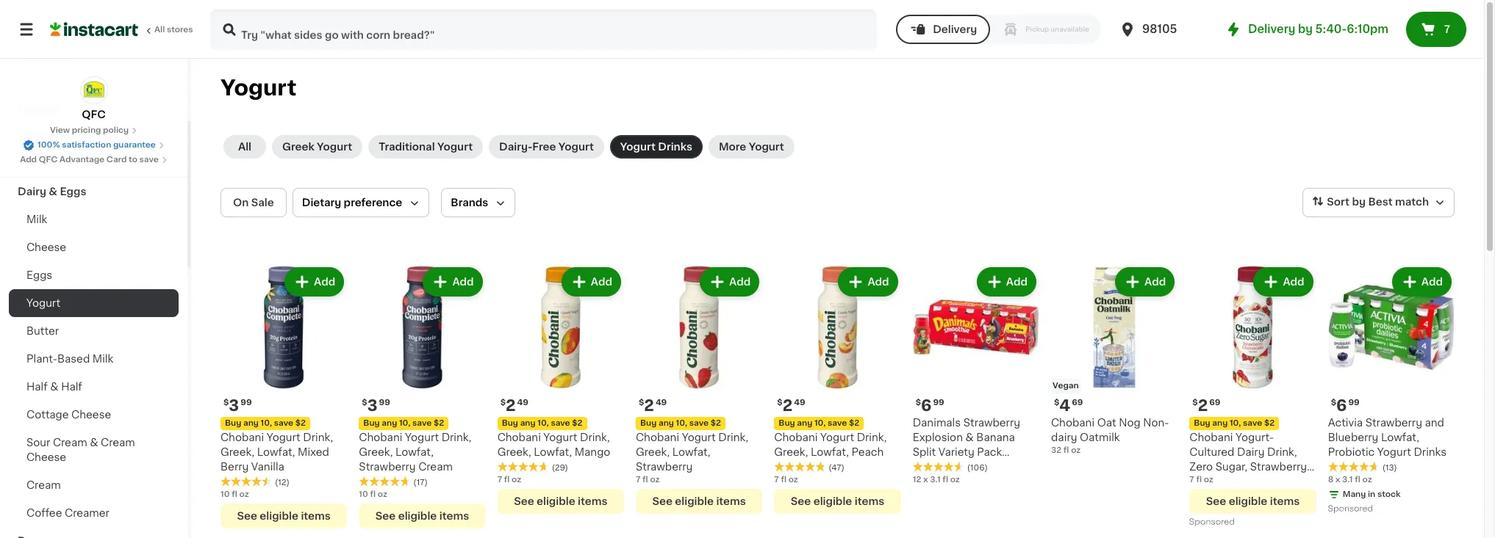 Task type: describe. For each thing, give the bounding box(es) containing it.
$2 for chobani yogurt drink, greek, lowfat, strawberry cream
[[434, 420, 444, 428]]

69 for 2
[[1210, 399, 1221, 408]]

greek yogurt
[[282, 142, 352, 152]]

98105 button
[[1119, 9, 1207, 50]]

based
[[57, 354, 90, 365]]

& inside half & half link
[[50, 382, 59, 393]]

explosion
[[913, 433, 963, 444]]

any for chobani yogurt drink, greek, lowfat, peach
[[797, 420, 813, 428]]

coffee creamer link
[[9, 500, 179, 528]]

sour cream & cream cheese
[[26, 438, 135, 463]]

chobani for chobani oat nog non- dairy oatmilk 32 fl oz
[[1051, 419, 1095, 429]]

qfc link
[[80, 76, 108, 122]]

drink, for chobani yogurt drink, greek, lowfat, peach
[[857, 433, 887, 444]]

plant-based milk
[[26, 354, 113, 365]]

(29)
[[552, 465, 568, 473]]

brands
[[451, 198, 488, 208]]

10 fl oz for chobani yogurt drink, greek, lowfat, mixed berry vanilla
[[221, 491, 249, 499]]

dairy & eggs link
[[9, 178, 179, 206]]

activia strawberry and blueberry lowfat, probiotic yogurt drinks
[[1328, 419, 1447, 458]]

100% satisfaction guarantee
[[38, 141, 156, 149]]

cottage cheese
[[26, 410, 111, 421]]

on sale button
[[221, 188, 287, 218]]

see eligible items button for chobani yogurt drink, greek, lowfat, strawberry
[[636, 490, 763, 515]]

0 vertical spatial eggs
[[60, 187, 86, 197]]

danimals strawberry explosion & banana split variety pack smoothies
[[913, 419, 1021, 473]]

10, for chobani yogurt drink, greek, lowfat, peach
[[815, 420, 826, 428]]

pricing
[[72, 126, 101, 135]]

6 product group from the left
[[913, 265, 1040, 487]]

greek, for chobani yogurt drink, greek, lowfat, peach
[[774, 448, 808, 458]]

yogurt inside chobani yogurt drink, greek, lowfat, strawberry cream
[[405, 433, 439, 444]]

buy any 10, save $2 for chobani yogurt drink, greek, lowfat, mixed berry vanilla
[[225, 420, 306, 428]]

strawberry inside danimals strawberry explosion & banana split variety pack smoothies
[[964, 419, 1021, 429]]

3 for chobani yogurt drink, greek, lowfat, strawberry cream
[[367, 399, 378, 414]]

any for chobani yogurt drink, greek, lowfat, strawberry cream
[[382, 420, 397, 428]]

add qfc advantage card to save link
[[20, 154, 168, 166]]

yogurt inside the "chobani yogurt drink, greek, lowfat, peach"
[[821, 433, 854, 444]]

$ 6 99 for activia
[[1331, 399, 1360, 414]]

produce link
[[9, 150, 179, 178]]

7 inside chobani yogurt drink, greek, lowfat, strawberry 7 fl oz
[[636, 477, 641, 485]]

stock
[[1378, 491, 1401, 499]]

cheesecake
[[1190, 477, 1254, 488]]

on sale
[[233, 198, 274, 208]]

8
[[1328, 477, 1334, 485]]

danimals
[[913, 419, 961, 429]]

$ for chobani yogurt drink, greek, lowfat, mango
[[500, 399, 506, 408]]

save right 'to'
[[139, 156, 159, 164]]

$ 2 49 for chobani yogurt drink, greek, lowfat, peach
[[777, 399, 806, 414]]

add button for chobani yogurt drink, greek, lowfat, strawberry cream
[[425, 269, 481, 296]]

dairy
[[1051, 433, 1077, 444]]

2 for chobani yogurt drink, greek, lowfat, strawberry
[[644, 399, 654, 414]]

drink, inside the chobani yogurt- cultured dairy drink, zero sugar, strawberry cheesecake inspired
[[1268, 448, 1298, 458]]

any for chobani yogurt drink, greek, lowfat, strawberry
[[659, 420, 674, 428]]

delivery by 5:40-6:10pm
[[1248, 24, 1389, 35]]

add button for chobani yogurt drink, greek, lowfat, strawberry
[[702, 269, 758, 296]]

7 inside "button"
[[1445, 24, 1451, 35]]

7 fl oz for chobani yogurt drink, greek, lowfat, mango
[[498, 477, 521, 485]]

8 product group from the left
[[1190, 265, 1317, 531]]

x for activia strawberry and blueberry lowfat, probiotic yogurt drinks
[[1336, 477, 1341, 485]]

guarantee
[[113, 141, 156, 149]]

drink, for chobani yogurt drink, greek, lowfat, strawberry 7 fl oz
[[719, 433, 749, 444]]

add button for chobani yogurt drink, greek, lowfat, peach
[[840, 269, 897, 296]]

greek, for chobani yogurt drink, greek, lowfat, strawberry cream
[[359, 448, 393, 458]]

see for chobani yogurt- cultured dairy drink, zero sugar, strawberry cheesecake inspired
[[1206, 497, 1227, 508]]

produce
[[18, 159, 62, 169]]

non-
[[1143, 419, 1169, 429]]

stores
[[167, 26, 193, 34]]

lowfat, inside chobani yogurt drink, greek, lowfat, mango
[[534, 448, 572, 458]]

$2 for chobani yogurt drink, greek, lowfat, strawberry
[[711, 420, 721, 428]]

chobani yogurt drink, greek, lowfat, strawberry cream
[[359, 433, 472, 473]]

yogurt inside chobani yogurt drink, greek, lowfat, mixed berry vanilla
[[267, 433, 301, 444]]

activia
[[1328, 419, 1363, 429]]

2 half from the left
[[61, 382, 82, 393]]

chobani for chobani yogurt drink, greek, lowfat, peach
[[774, 433, 818, 444]]

cheese inside sour cream & cream cheese
[[26, 453, 66, 463]]

save for chobani yogurt drink, greek, lowfat, strawberry cream
[[413, 420, 432, 428]]

$2 for chobani yogurt drink, greek, lowfat, mixed berry vanilla
[[295, 420, 306, 428]]

chobani yogurt drink, greek, lowfat, strawberry 7 fl oz
[[636, 433, 749, 485]]

yogurt drinks
[[620, 142, 693, 152]]

lowfat, inside the "chobani yogurt drink, greek, lowfat, peach"
[[811, 448, 849, 458]]

cream inside chobani yogurt drink, greek, lowfat, strawberry cream
[[418, 463, 453, 473]]

$ 2 49 for chobani yogurt drink, greek, lowfat, strawberry
[[639, 399, 667, 414]]

$ 3 99 for chobani yogurt drink, greek, lowfat, mixed berry vanilla
[[224, 399, 252, 414]]

any for chobani yogurt- cultured dairy drink, zero sugar, strawberry cheesecake inspired
[[1213, 420, 1228, 428]]

& inside sour cream & cream cheese
[[90, 438, 98, 449]]

dairy inside the chobani yogurt- cultured dairy drink, zero sugar, strawberry cheesecake inspired
[[1237, 448, 1265, 458]]

thanksgiving link
[[9, 122, 179, 150]]

10, for chobani yogurt drink, greek, lowfat, mixed berry vanilla
[[261, 420, 272, 428]]

view pricing policy link
[[50, 125, 138, 137]]

qfc inside qfc link
[[82, 110, 106, 120]]

see eligible items button for chobani yogurt drink, greek, lowfat, mango
[[498, 490, 624, 515]]

plant-
[[26, 354, 57, 365]]

buy for chobani yogurt drink, greek, lowfat, mango
[[502, 420, 518, 428]]

dairy-
[[499, 142, 533, 152]]

traditional
[[379, 142, 435, 152]]

greek
[[282, 142, 315, 152]]

3.1 for split
[[930, 477, 941, 485]]

zero
[[1190, 463, 1213, 473]]

items for chobani yogurt drink, greek, lowfat, mango
[[578, 497, 608, 508]]

49 for chobani yogurt drink, greek, lowfat, mango
[[517, 399, 529, 408]]

8 add button from the left
[[1255, 269, 1312, 296]]

3 product group from the left
[[498, 265, 624, 515]]

best match
[[1369, 197, 1429, 207]]

save up chobani yogurt drink, greek, lowfat, strawberry 7 fl oz
[[689, 420, 709, 428]]

cream down cottage cheese
[[53, 438, 87, 449]]

(47)
[[829, 465, 845, 473]]

see for chobani yogurt drink, greek, lowfat, strawberry
[[653, 497, 673, 508]]

98105
[[1143, 24, 1178, 35]]

traditional yogurt link
[[369, 135, 483, 159]]

oat
[[1098, 419, 1117, 429]]

eggs link
[[9, 262, 179, 290]]

preference
[[344, 198, 402, 208]]

mixed
[[298, 448, 329, 458]]

1 99 from the left
[[241, 399, 252, 408]]

49 for chobani yogurt drink, greek, lowfat, strawberry
[[656, 399, 667, 408]]

9 $ from the left
[[1331, 399, 1337, 408]]

buy for chobani yogurt drink, greek, lowfat, peach
[[779, 420, 795, 428]]

0 vertical spatial sponsored badge image
[[1328, 506, 1373, 514]]

lists link
[[9, 41, 179, 71]]

49 for chobani yogurt drink, greek, lowfat, peach
[[794, 399, 806, 408]]

4 99 from the left
[[1349, 399, 1360, 408]]

buy any 10, save $2 for chobani yogurt- cultured dairy drink, zero sugar, strawberry cheesecake inspired
[[1194, 420, 1275, 428]]

mango
[[575, 448, 611, 458]]

chobani yogurt drink, greek, lowfat, peach
[[774, 433, 887, 458]]

sort by
[[1327, 197, 1366, 207]]

chobani for chobani yogurt drink, greek, lowfat, strawberry cream
[[359, 433, 403, 444]]

$ for chobani yogurt drink, greek, lowfat, strawberry cream
[[362, 399, 367, 408]]

drinks inside yogurt drinks link
[[658, 142, 693, 152]]

100% satisfaction guarantee button
[[23, 137, 165, 151]]

yogurt inside chobani yogurt drink, greek, lowfat, mango
[[544, 433, 577, 444]]

4 product group from the left
[[636, 265, 763, 515]]

10, for chobani yogurt drink, greek, lowfat, strawberry
[[676, 420, 687, 428]]

on
[[233, 198, 249, 208]]

eligible for chobani yogurt- cultured dairy drink, zero sugar, strawberry cheesecake inspired
[[1229, 497, 1268, 508]]

half & half
[[26, 382, 82, 393]]

2 product group from the left
[[359, 265, 486, 530]]

(13)
[[1383, 465, 1398, 473]]

buy for chobani yogurt drink, greek, lowfat, strawberry
[[640, 420, 657, 428]]

many in stock
[[1343, 491, 1401, 499]]

$2 for chobani yogurt- cultured dairy drink, zero sugar, strawberry cheesecake inspired
[[1265, 420, 1275, 428]]

lowfat, for yogurt
[[1382, 433, 1420, 444]]

and
[[1425, 419, 1445, 429]]

sugar,
[[1216, 463, 1248, 473]]

see eligible items button for chobani yogurt drink, greek, lowfat, peach
[[774, 490, 901, 515]]

recipes link
[[9, 94, 179, 122]]

1 vertical spatial cheese
[[71, 410, 111, 421]]

greek, for chobani yogurt drink, greek, lowfat, mixed berry vanilla
[[221, 448, 254, 458]]

to
[[129, 156, 137, 164]]

6 add button from the left
[[978, 269, 1035, 296]]

see eligible items for chobani yogurt drink, greek, lowfat, strawberry cream
[[376, 512, 469, 522]]

items for chobani yogurt drink, greek, lowfat, strawberry cream
[[439, 512, 469, 522]]

berry
[[221, 463, 249, 473]]

10 for chobani yogurt drink, greek, lowfat, mixed berry vanilla
[[221, 491, 230, 499]]

6:10pm
[[1347, 24, 1389, 35]]

$ 6 99 for danimals
[[916, 399, 945, 414]]

yogurt inside the greek yogurt link
[[317, 142, 352, 152]]

cultured
[[1190, 448, 1235, 458]]

strawberry inside activia strawberry and blueberry lowfat, probiotic yogurt drinks
[[1366, 419, 1423, 429]]

half & half link
[[9, 374, 179, 401]]

yogurt inside yogurt drinks link
[[620, 142, 656, 152]]

3 for chobani yogurt drink, greek, lowfat, mixed berry vanilla
[[229, 399, 239, 414]]

sour
[[26, 438, 50, 449]]

cream down cottage cheese link
[[101, 438, 135, 449]]

$ inside the $ 4 69
[[1054, 399, 1060, 408]]

match
[[1395, 197, 1429, 207]]

$2 for chobani yogurt drink, greek, lowfat, peach
[[849, 420, 860, 428]]

dietary preference button
[[292, 188, 430, 218]]

chobani for chobani yogurt- cultured dairy drink, zero sugar, strawberry cheesecake inspired
[[1190, 433, 1233, 444]]

greek yogurt link
[[272, 135, 363, 159]]

1 vertical spatial milk
[[93, 354, 113, 365]]

creamer
[[65, 509, 109, 519]]

sour cream & cream cheese link
[[9, 429, 179, 472]]

1 vertical spatial eggs
[[26, 271, 52, 281]]

yogurt-
[[1236, 433, 1274, 444]]

card
[[106, 156, 127, 164]]

3 99 from the left
[[933, 399, 945, 408]]

banana
[[977, 433, 1015, 444]]

$2 for chobani yogurt drink, greek, lowfat, mango
[[572, 420, 583, 428]]

yogurt inside chobani yogurt drink, greek, lowfat, strawberry 7 fl oz
[[682, 433, 716, 444]]

view
[[50, 126, 70, 135]]

all stores
[[154, 26, 193, 34]]

0 vertical spatial milk
[[26, 215, 47, 225]]

5:40-
[[1316, 24, 1347, 35]]

yogurt link
[[9, 290, 179, 318]]

split
[[913, 448, 936, 458]]

1 half from the left
[[26, 382, 48, 393]]

2 7 fl oz from the left
[[1190, 477, 1214, 485]]



Task type: locate. For each thing, give the bounding box(es) containing it.
10, up chobani yogurt drink, greek, lowfat, strawberry cream
[[399, 420, 411, 428]]

5 buy any 10, save $2 from the left
[[1194, 420, 1275, 428]]

2 $ 3 99 from the left
[[362, 399, 390, 414]]

1 x from the left
[[923, 477, 928, 485]]

drink, inside the "chobani yogurt drink, greek, lowfat, peach"
[[857, 433, 887, 444]]

chobani inside the "chobani yogurt drink, greek, lowfat, peach"
[[774, 433, 818, 444]]

Best match Sort by field
[[1303, 188, 1455, 218]]

see eligible items button down chobani yogurt drink, greek, lowfat, strawberry 7 fl oz
[[636, 490, 763, 515]]

add button
[[286, 269, 343, 296], [425, 269, 481, 296], [563, 269, 620, 296], [702, 269, 758, 296], [840, 269, 897, 296], [978, 269, 1035, 296], [1117, 269, 1174, 296], [1255, 269, 1312, 296], [1394, 269, 1451, 296]]

view pricing policy
[[50, 126, 129, 135]]

any up chobani yogurt drink, greek, lowfat, strawberry cream
[[382, 420, 397, 428]]

0 horizontal spatial $ 6 99
[[916, 399, 945, 414]]

buy for chobani yogurt- cultured dairy drink, zero sugar, strawberry cheesecake inspired
[[1194, 420, 1211, 428]]

product group containing 4
[[1051, 265, 1178, 458]]

by right 'sort'
[[1352, 197, 1366, 207]]

peach
[[852, 448, 884, 458]]

cottage cheese link
[[9, 401, 179, 429]]

49 up chobani yogurt drink, greek, lowfat, mango
[[517, 399, 529, 408]]

dietary preference
[[302, 198, 402, 208]]

brands button
[[441, 188, 516, 218]]

3 49 from the left
[[517, 399, 529, 408]]

1 vertical spatial dairy
[[1237, 448, 1265, 458]]

traditional yogurt
[[379, 142, 473, 152]]

1 $ 6 99 from the left
[[916, 399, 945, 414]]

12 x 3.1 fl oz
[[913, 477, 960, 485]]

see eligible items button down (29)
[[498, 490, 624, 515]]

any up chobani yogurt drink, greek, lowfat, strawberry 7 fl oz
[[659, 420, 674, 428]]

4 2 from the left
[[506, 399, 516, 414]]

1 horizontal spatial delivery
[[1248, 24, 1296, 35]]

3 $2 from the left
[[711, 420, 721, 428]]

fl inside chobani oat nog non- dairy oatmilk 32 fl oz
[[1064, 447, 1069, 455]]

1 buy from the left
[[225, 420, 241, 428]]

$ for chobani yogurt drink, greek, lowfat, mixed berry vanilla
[[224, 399, 229, 408]]

0 horizontal spatial $ 3 99
[[224, 399, 252, 414]]

1 vertical spatial drinks
[[1414, 448, 1447, 458]]

(12)
[[275, 480, 290, 488]]

x right 8
[[1336, 477, 1341, 485]]

delivery inside 'button'
[[933, 24, 977, 35]]

buy up chobani yogurt drink, greek, lowfat, strawberry 7 fl oz
[[640, 420, 657, 428]]

strawberry inside chobani yogurt drink, greek, lowfat, strawberry 7 fl oz
[[636, 463, 693, 473]]

& down produce
[[49, 187, 57, 197]]

greek, inside chobani yogurt drink, greek, lowfat, mango
[[498, 448, 531, 458]]

6 10, from the left
[[538, 420, 549, 428]]

oatmilk
[[1080, 433, 1120, 444]]

3 any from the left
[[659, 420, 674, 428]]

2 3 from the left
[[367, 399, 378, 414]]

x
[[923, 477, 928, 485], [1336, 477, 1341, 485]]

1 2 from the left
[[644, 399, 654, 414]]

$ 2 49 for chobani yogurt drink, greek, lowfat, mango
[[500, 399, 529, 414]]

(106)
[[967, 465, 988, 473]]

1 horizontal spatial 69
[[1210, 399, 1221, 408]]

by for delivery
[[1299, 24, 1313, 35]]

1 vertical spatial qfc
[[39, 156, 58, 164]]

2 add button from the left
[[425, 269, 481, 296]]

see down chobani yogurt drink, greek, lowfat, mango
[[514, 497, 534, 508]]

more yogurt
[[719, 142, 784, 152]]

sponsored badge image down cheesecake
[[1190, 519, 1234, 527]]

cheese
[[26, 243, 66, 253], [71, 410, 111, 421], [26, 453, 66, 463]]

99
[[241, 399, 252, 408], [379, 399, 390, 408], [933, 399, 945, 408], [1349, 399, 1360, 408]]

1 49 from the left
[[656, 399, 667, 408]]

1 10, from the left
[[261, 420, 272, 428]]

buy up chobani yogurt drink, greek, lowfat, mango
[[502, 420, 518, 428]]

greek, inside chobani yogurt drink, greek, lowfat, strawberry 7 fl oz
[[636, 448, 670, 458]]

4 any from the left
[[797, 420, 813, 428]]

7 fl oz down the "chobani yogurt drink, greek, lowfat, peach"
[[774, 477, 798, 485]]

dietary
[[302, 198, 341, 208]]

save up chobani yogurt drink, greek, lowfat, mixed berry vanilla
[[274, 420, 293, 428]]

see eligible items button down (47)
[[774, 490, 901, 515]]

dairy down yogurt-
[[1237, 448, 1265, 458]]

4 10, from the left
[[815, 420, 826, 428]]

all link
[[224, 135, 266, 159]]

1 horizontal spatial by
[[1352, 197, 1366, 207]]

buy up berry
[[225, 420, 241, 428]]

all for all
[[238, 142, 252, 152]]

buy any 10, save $2 up chobani yogurt drink, greek, lowfat, mixed berry vanilla
[[225, 420, 306, 428]]

see for chobani yogurt drink, greek, lowfat, peach
[[791, 497, 811, 508]]

0 horizontal spatial dairy
[[18, 187, 46, 197]]

eligible for chobani yogurt drink, greek, lowfat, strawberry cream
[[398, 512, 437, 522]]

1 horizontal spatial 3
[[367, 399, 378, 414]]

eggs up butter
[[26, 271, 52, 281]]

2 $2 from the left
[[434, 420, 444, 428]]

3 greek, from the left
[[636, 448, 670, 458]]

drink, inside chobani yogurt drink, greek, lowfat, strawberry cream
[[442, 433, 472, 444]]

6 $ from the left
[[1193, 399, 1198, 408]]

2 buy any 10, save $2 from the left
[[363, 420, 444, 428]]

5 add button from the left
[[840, 269, 897, 296]]

chobani inside chobani yogurt drink, greek, lowfat, strawberry cream
[[359, 433, 403, 444]]

$ 2 49 up chobani yogurt drink, greek, lowfat, strawberry 7 fl oz
[[639, 399, 667, 414]]

1 horizontal spatial all
[[238, 142, 252, 152]]

0 horizontal spatial 7 fl oz
[[498, 477, 521, 485]]

eligible for chobani yogurt drink, greek, lowfat, peach
[[814, 497, 852, 508]]

1 horizontal spatial milk
[[93, 354, 113, 365]]

1 horizontal spatial $ 3 99
[[362, 399, 390, 414]]

10 for chobani yogurt drink, greek, lowfat, strawberry cream
[[359, 491, 368, 499]]

3 add button from the left
[[563, 269, 620, 296]]

1 $ from the left
[[224, 399, 229, 408]]

10 fl oz down berry
[[221, 491, 249, 499]]

see eligible items down (17) at bottom
[[376, 512, 469, 522]]

buy up the "chobani yogurt drink, greek, lowfat, peach"
[[779, 420, 795, 428]]

qfc inside add qfc advantage card to save link
[[39, 156, 58, 164]]

1 vertical spatial by
[[1352, 197, 1366, 207]]

eligible down (17) at bottom
[[398, 512, 437, 522]]

0 horizontal spatial eggs
[[26, 271, 52, 281]]

recipes
[[18, 103, 61, 113]]

delivery for delivery
[[933, 24, 977, 35]]

1 horizontal spatial x
[[1336, 477, 1341, 485]]

butter link
[[9, 318, 179, 346]]

&
[[49, 187, 57, 197], [50, 382, 59, 393], [966, 433, 974, 444], [90, 438, 98, 449]]

yogurt drinks link
[[610, 135, 703, 159]]

greek, inside chobani yogurt drink, greek, lowfat, strawberry cream
[[359, 448, 393, 458]]

lowfat, for cream
[[396, 448, 434, 458]]

4
[[1060, 399, 1071, 414]]

save
[[139, 156, 159, 164], [274, 420, 293, 428], [413, 420, 432, 428], [689, 420, 709, 428], [828, 420, 847, 428], [1243, 420, 1263, 428], [551, 420, 570, 428]]

dairy inside dairy & eggs link
[[18, 187, 46, 197]]

$ 3 99 up chobani yogurt drink, greek, lowfat, mixed berry vanilla
[[224, 399, 252, 414]]

0 vertical spatial qfc
[[82, 110, 106, 120]]

1 69 from the left
[[1072, 399, 1083, 408]]

see eligible items for chobani yogurt- cultured dairy drink, zero sugar, strawberry cheesecake inspired
[[1206, 497, 1300, 508]]

all inside all link
[[238, 142, 252, 152]]

eligible down (47)
[[814, 497, 852, 508]]

milk link
[[9, 206, 179, 234]]

save for chobani yogurt drink, greek, lowfat, peach
[[828, 420, 847, 428]]

fl
[[1064, 447, 1069, 455], [643, 477, 648, 485], [781, 477, 787, 485], [1197, 477, 1202, 485], [504, 477, 510, 485], [943, 477, 948, 485], [1355, 477, 1361, 485], [232, 491, 237, 499], [370, 491, 376, 499]]

chobani yogurt drink, greek, lowfat, mango
[[498, 433, 611, 458]]

see eligible items for chobani yogurt drink, greek, lowfat, mixed berry vanilla
[[237, 512, 331, 522]]

$2
[[295, 420, 306, 428], [434, 420, 444, 428], [711, 420, 721, 428], [849, 420, 860, 428], [1265, 420, 1275, 428], [572, 420, 583, 428]]

99 up chobani yogurt drink, greek, lowfat, mixed berry vanilla
[[241, 399, 252, 408]]

chobani inside the chobani yogurt- cultured dairy drink, zero sugar, strawberry cheesecake inspired
[[1190, 433, 1233, 444]]

x for danimals strawberry explosion & banana split variety pack smoothies
[[923, 477, 928, 485]]

2 horizontal spatial $ 2 49
[[777, 399, 806, 414]]

2 any from the left
[[382, 420, 397, 428]]

7 fl oz for chobani yogurt drink, greek, lowfat, peach
[[774, 477, 798, 485]]

see eligible items button down (12)
[[221, 505, 347, 530]]

2 up cultured
[[1198, 399, 1208, 414]]

add
[[20, 156, 37, 164], [314, 277, 336, 287], [452, 277, 474, 287], [591, 277, 612, 287], [729, 277, 751, 287], [868, 277, 889, 287], [1006, 277, 1028, 287], [1145, 277, 1166, 287], [1283, 277, 1305, 287], [1422, 277, 1443, 287]]

0 horizontal spatial drinks
[[658, 142, 693, 152]]

2 vertical spatial cheese
[[26, 453, 66, 463]]

see down cheesecake
[[1206, 497, 1227, 508]]

3 10, from the left
[[676, 420, 687, 428]]

any down the $ 2 69
[[1213, 420, 1228, 428]]

3 up chobani yogurt drink, greek, lowfat, strawberry cream
[[367, 399, 378, 414]]

strawberry inside chobani yogurt drink, greek, lowfat, strawberry cream
[[359, 463, 416, 473]]

by inside field
[[1352, 197, 1366, 207]]

0 vertical spatial all
[[154, 26, 165, 34]]

0 horizontal spatial delivery
[[933, 24, 977, 35]]

7 fl oz down zero
[[1190, 477, 1214, 485]]

2 buy from the left
[[363, 420, 380, 428]]

lowfat, inside activia strawberry and blueberry lowfat, probiotic yogurt drinks
[[1382, 433, 1420, 444]]

2 x from the left
[[1336, 477, 1341, 485]]

see eligible items button for chobani yogurt drink, greek, lowfat, strawberry cream
[[359, 505, 486, 530]]

1 vertical spatial all
[[238, 142, 252, 152]]

5 $2 from the left
[[1265, 420, 1275, 428]]

7 button
[[1407, 12, 1467, 47]]

see for chobani yogurt drink, greek, lowfat, mixed berry vanilla
[[237, 512, 257, 522]]

5 buy from the left
[[1194, 420, 1211, 428]]

by for sort
[[1352, 197, 1366, 207]]

6 for danimals
[[921, 399, 932, 414]]

drinks down and
[[1414, 448, 1447, 458]]

4 $ from the left
[[777, 399, 783, 408]]

smoothies
[[913, 463, 969, 473]]

$ 4 69
[[1054, 399, 1083, 414]]

$2 up chobani yogurt drink, greek, lowfat, mango
[[572, 420, 583, 428]]

0 vertical spatial by
[[1299, 24, 1313, 35]]

yogurt inside yogurt link
[[26, 299, 60, 309]]

chobani inside chobani yogurt drink, greek, lowfat, strawberry 7 fl oz
[[636, 433, 679, 444]]

0 horizontal spatial x
[[923, 477, 928, 485]]

4 buy any 10, save $2 from the left
[[779, 420, 860, 428]]

cheese down milk link
[[26, 243, 66, 253]]

5 product group from the left
[[774, 265, 901, 515]]

10, up chobani yogurt drink, greek, lowfat, mango
[[538, 420, 549, 428]]

1 7 fl oz from the left
[[774, 477, 798, 485]]

add button for chobani yogurt drink, greek, lowfat, mixed berry vanilla
[[286, 269, 343, 296]]

drink, for chobani yogurt drink, greek, lowfat, mixed berry vanilla
[[303, 433, 333, 444]]

see eligible items for chobani yogurt drink, greek, lowfat, strawberry
[[653, 497, 746, 508]]

oz
[[1071, 447, 1081, 455], [650, 477, 660, 485], [789, 477, 798, 485], [1204, 477, 1214, 485], [512, 477, 521, 485], [950, 477, 960, 485], [1363, 477, 1372, 485], [239, 491, 249, 499], [378, 491, 387, 499]]

$2 up peach on the bottom right of page
[[849, 420, 860, 428]]

see eligible items for chobani yogurt drink, greek, lowfat, mango
[[514, 497, 608, 508]]

see eligible items down (47)
[[791, 497, 885, 508]]

see for chobani yogurt drink, greek, lowfat, mango
[[514, 497, 534, 508]]

buy any 10, save $2
[[225, 420, 306, 428], [363, 420, 444, 428], [640, 420, 721, 428], [779, 420, 860, 428], [1194, 420, 1275, 428], [502, 420, 583, 428]]

see eligible items button down inspired
[[1190, 490, 1317, 515]]

blueberry
[[1328, 433, 1379, 444]]

10, up yogurt-
[[1230, 420, 1241, 428]]

sponsored badge image down many
[[1328, 506, 1373, 514]]

see eligible items button for chobani yogurt- cultured dairy drink, zero sugar, strawberry cheesecake inspired
[[1190, 490, 1317, 515]]

coffee creamer
[[26, 509, 109, 519]]

items for chobani yogurt drink, greek, lowfat, strawberry
[[716, 497, 746, 508]]

add button for activia strawberry and blueberry lowfat, probiotic yogurt drinks
[[1394, 269, 1451, 296]]

save for chobani yogurt drink, greek, lowfat, mixed berry vanilla
[[274, 420, 293, 428]]

2 2 from the left
[[783, 399, 793, 414]]

$ 3 99
[[224, 399, 252, 414], [362, 399, 390, 414]]

1 horizontal spatial qfc
[[82, 110, 106, 120]]

3 $ from the left
[[639, 399, 644, 408]]

thanksgiving
[[18, 131, 88, 141]]

2 $ from the left
[[362, 399, 367, 408]]

1 horizontal spatial 3.1
[[1343, 477, 1353, 485]]

1 horizontal spatial $ 2 49
[[639, 399, 667, 414]]

see eligible items down (29)
[[514, 497, 608, 508]]

eligible down (29)
[[537, 497, 575, 508]]

see eligible items down inspired
[[1206, 497, 1300, 508]]

sponsored badge image
[[1328, 506, 1373, 514], [1190, 519, 1234, 527]]

2 $ 2 49 from the left
[[777, 399, 806, 414]]

2 99 from the left
[[379, 399, 390, 408]]

strawberry inside the chobani yogurt- cultured dairy drink, zero sugar, strawberry cheesecake inspired
[[1251, 463, 1307, 473]]

None search field
[[210, 9, 877, 50]]

32
[[1051, 447, 1062, 455]]

$2 up yogurt-
[[1265, 420, 1275, 428]]

0 horizontal spatial 3
[[229, 399, 239, 414]]

product group
[[221, 265, 347, 530], [359, 265, 486, 530], [498, 265, 624, 515], [636, 265, 763, 515], [774, 265, 901, 515], [913, 265, 1040, 487], [1051, 265, 1178, 458], [1190, 265, 1317, 531], [1328, 265, 1455, 518]]

save up yogurt-
[[1243, 420, 1263, 428]]

chobani inside chobani oat nog non- dairy oatmilk 32 fl oz
[[1051, 419, 1095, 429]]

1 horizontal spatial 10
[[359, 491, 368, 499]]

buy for chobani yogurt drink, greek, lowfat, mixed berry vanilla
[[225, 420, 241, 428]]

8 $ from the left
[[916, 399, 921, 408]]

0 horizontal spatial 69
[[1072, 399, 1083, 408]]

★★★★★
[[774, 463, 826, 473], [774, 463, 826, 473], [498, 463, 549, 473], [498, 463, 549, 473], [913, 463, 964, 473], [913, 463, 964, 473], [1328, 463, 1380, 473], [1328, 463, 1380, 473], [221, 477, 272, 488], [221, 477, 272, 488], [359, 477, 411, 488], [359, 477, 411, 488]]

1 horizontal spatial 10 fl oz
[[359, 491, 387, 499]]

Search field
[[212, 10, 876, 49]]

1 horizontal spatial 7 fl oz
[[774, 477, 798, 485]]

buy any 10, save $2 for chobani yogurt drink, greek, lowfat, mango
[[502, 420, 583, 428]]

0 horizontal spatial 10
[[221, 491, 230, 499]]

99 up chobani yogurt drink, greek, lowfat, strawberry cream
[[379, 399, 390, 408]]

$ for chobani yogurt drink, greek, lowfat, peach
[[777, 399, 783, 408]]

$2 up chobani yogurt drink, greek, lowfat, strawberry 7 fl oz
[[711, 420, 721, 428]]

plant-based milk link
[[9, 346, 179, 374]]

2 for chobani yogurt drink, greek, lowfat, peach
[[783, 399, 793, 414]]

69 for 4
[[1072, 399, 1083, 408]]

3 buy from the left
[[640, 420, 657, 428]]

3 buy any 10, save $2 from the left
[[640, 420, 721, 428]]

7 fl oz down chobani yogurt drink, greek, lowfat, mango
[[498, 477, 521, 485]]

greek, for chobani yogurt drink, greek, lowfat, strawberry 7 fl oz
[[636, 448, 670, 458]]

many
[[1343, 491, 1366, 499]]

eligible for chobani yogurt drink, greek, lowfat, mixed berry vanilla
[[260, 512, 299, 522]]

49 up chobani yogurt drink, greek, lowfat, strawberry 7 fl oz
[[656, 399, 667, 408]]

1 horizontal spatial 6
[[1337, 399, 1347, 414]]

2 up chobani yogurt drink, greek, lowfat, mango
[[506, 399, 516, 414]]

buy any 10, save $2 for chobani yogurt drink, greek, lowfat, strawberry cream
[[363, 420, 444, 428]]

5 10, from the left
[[1230, 420, 1241, 428]]

99 up activia
[[1349, 399, 1360, 408]]

yogurt
[[221, 77, 297, 99], [317, 142, 352, 152], [437, 142, 473, 152], [559, 142, 594, 152], [620, 142, 656, 152], [749, 142, 784, 152], [26, 299, 60, 309], [267, 433, 301, 444], [405, 433, 439, 444], [682, 433, 716, 444], [821, 433, 854, 444], [544, 433, 577, 444], [1378, 448, 1412, 458]]

4 buy from the left
[[779, 420, 795, 428]]

6 for activia
[[1337, 399, 1347, 414]]

1 horizontal spatial eggs
[[60, 187, 86, 197]]

greek, inside the "chobani yogurt drink, greek, lowfat, peach"
[[774, 448, 808, 458]]

3
[[229, 399, 239, 414], [367, 399, 378, 414]]

coffee
[[26, 509, 62, 519]]

5 $ from the left
[[1054, 399, 1060, 408]]

drink, for chobani yogurt drink, greek, lowfat, strawberry cream
[[442, 433, 472, 444]]

10 down chobani yogurt drink, greek, lowfat, strawberry cream
[[359, 491, 368, 499]]

2 $ 6 99 from the left
[[1331, 399, 1360, 414]]

49 up the "chobani yogurt drink, greek, lowfat, peach"
[[794, 399, 806, 408]]

see down chobani yogurt drink, greek, lowfat, strawberry cream
[[376, 512, 396, 522]]

2 for chobani yogurt- cultured dairy drink, zero sugar, strawberry cheesecake inspired
[[1198, 399, 1208, 414]]

0 horizontal spatial qfc
[[39, 156, 58, 164]]

free
[[533, 142, 556, 152]]

best
[[1369, 197, 1393, 207]]

6 buy from the left
[[502, 420, 518, 428]]

greek, inside chobani yogurt drink, greek, lowfat, mixed berry vanilla
[[221, 448, 254, 458]]

cheese down half & half link
[[71, 410, 111, 421]]

qfc logo image
[[80, 76, 108, 104]]

sale
[[251, 198, 274, 208]]

any for chobani yogurt drink, greek, lowfat, mixed berry vanilla
[[243, 420, 259, 428]]

save for chobani yogurt drink, greek, lowfat, mango
[[551, 420, 570, 428]]

items for chobani yogurt- cultured dairy drink, zero sugar, strawberry cheesecake inspired
[[1270, 497, 1300, 508]]

& inside dairy & eggs link
[[49, 187, 57, 197]]

0 horizontal spatial sponsored badge image
[[1190, 519, 1234, 527]]

6 buy any 10, save $2 from the left
[[502, 420, 583, 428]]

buy any 10, save $2 for chobani yogurt drink, greek, lowfat, strawberry
[[640, 420, 721, 428]]

1 10 from the left
[[221, 491, 230, 499]]

0 horizontal spatial 10 fl oz
[[221, 491, 249, 499]]

99 up danimals
[[933, 399, 945, 408]]

3 7 fl oz from the left
[[498, 477, 521, 485]]

dairy & eggs
[[18, 187, 86, 197]]

lowfat, for berry
[[257, 448, 295, 458]]

lowfat, inside chobani yogurt drink, greek, lowfat, mixed berry vanilla
[[257, 448, 295, 458]]

5 any from the left
[[1213, 420, 1228, 428]]

0 horizontal spatial 49
[[517, 399, 529, 408]]

1 greek, from the left
[[221, 448, 254, 458]]

delivery for delivery by 5:40-6:10pm
[[1248, 24, 1296, 35]]

greek, for chobani yogurt drink, greek, lowfat, mango
[[498, 448, 531, 458]]

$ inside the $ 2 69
[[1193, 399, 1198, 408]]

1 horizontal spatial $ 6 99
[[1331, 399, 1360, 414]]

delivery button
[[896, 15, 991, 44]]

10, up chobani yogurt drink, greek, lowfat, strawberry 7 fl oz
[[676, 420, 687, 428]]

service type group
[[896, 15, 1101, 44]]

0 horizontal spatial 6
[[921, 399, 932, 414]]

2 horizontal spatial 7 fl oz
[[1190, 477, 1214, 485]]

2 horizontal spatial 49
[[794, 399, 806, 408]]

items for chobani yogurt drink, greek, lowfat, peach
[[855, 497, 885, 508]]

69 right 4
[[1072, 399, 1083, 408]]

5 greek, from the left
[[498, 448, 531, 458]]

chobani for chobani yogurt drink, greek, lowfat, mixed berry vanilla
[[221, 433, 264, 444]]

see down the "chobani yogurt drink, greek, lowfat, peach"
[[791, 497, 811, 508]]

see down chobani yogurt drink, greek, lowfat, strawberry 7 fl oz
[[653, 497, 673, 508]]

lowfat, inside chobani yogurt drink, greek, lowfat, strawberry 7 fl oz
[[672, 448, 711, 458]]

see eligible items button down (17) at bottom
[[359, 505, 486, 530]]

chobani inside chobani yogurt drink, greek, lowfat, mixed berry vanilla
[[221, 433, 264, 444]]

10, for chobani yogurt- cultured dairy drink, zero sugar, strawberry cheesecake inspired
[[1230, 420, 1241, 428]]

7 add button from the left
[[1117, 269, 1174, 296]]

$ for chobani yogurt- cultured dairy drink, zero sugar, strawberry cheesecake inspired
[[1193, 399, 1198, 408]]

save up chobani yogurt drink, greek, lowfat, mango
[[551, 420, 570, 428]]

0 horizontal spatial all
[[154, 26, 165, 34]]

1 10 fl oz from the left
[[221, 491, 249, 499]]

eligible down (12)
[[260, 512, 299, 522]]

yogurt inside dairy-free yogurt link
[[559, 142, 594, 152]]

0 horizontal spatial by
[[1299, 24, 1313, 35]]

$ 6 99 up activia
[[1331, 399, 1360, 414]]

cream link
[[9, 472, 179, 500]]

instacart logo image
[[50, 21, 138, 38]]

2 10, from the left
[[399, 420, 411, 428]]

buy any 10, save $2 up the "chobani yogurt drink, greek, lowfat, peach"
[[779, 420, 860, 428]]

qfc up view pricing policy link
[[82, 110, 106, 120]]

half down the plant-
[[26, 382, 48, 393]]

6 up danimals
[[921, 399, 932, 414]]

drink, for chobani yogurt drink, greek, lowfat, mango
[[580, 433, 610, 444]]

10, up the "chobani yogurt drink, greek, lowfat, peach"
[[815, 420, 826, 428]]

see eligible items down (12)
[[237, 512, 331, 522]]

cottage
[[26, 410, 69, 421]]

1 any from the left
[[243, 420, 259, 428]]

2 49 from the left
[[794, 399, 806, 408]]

$ 3 99 for chobani yogurt drink, greek, lowfat, strawberry cream
[[362, 399, 390, 414]]

cream up coffee
[[26, 481, 61, 491]]

0 vertical spatial cheese
[[26, 243, 66, 253]]

1 horizontal spatial half
[[61, 382, 82, 393]]

$ 6 99 up danimals
[[916, 399, 945, 414]]

& inside danimals strawberry explosion & banana split variety pack smoothies
[[966, 433, 974, 444]]

all inside all stores link
[[154, 26, 165, 34]]

yogurt inside activia strawberry and blueberry lowfat, probiotic yogurt drinks
[[1378, 448, 1412, 458]]

1 vertical spatial sponsored badge image
[[1190, 519, 1234, 527]]

2 greek, from the left
[[359, 448, 393, 458]]

& up variety
[[966, 433, 974, 444]]

items for chobani yogurt drink, greek, lowfat, mixed berry vanilla
[[301, 512, 331, 522]]

0 horizontal spatial half
[[26, 382, 48, 393]]

drink, inside chobani yogurt drink, greek, lowfat, mixed berry vanilla
[[303, 433, 333, 444]]

variety
[[939, 448, 975, 458]]

6 any from the left
[[520, 420, 536, 428]]

69 inside the $ 2 69
[[1210, 399, 1221, 408]]

cheese down sour
[[26, 453, 66, 463]]

$ 2 69
[[1193, 399, 1221, 414]]

drink, inside chobani yogurt drink, greek, lowfat, strawberry 7 fl oz
[[719, 433, 749, 444]]

& down cottage cheese link
[[90, 438, 98, 449]]

by left 5:40-
[[1299, 24, 1313, 35]]

& up cottage
[[50, 382, 59, 393]]

any up chobani yogurt drink, greek, lowfat, mango
[[520, 420, 536, 428]]

2 10 fl oz from the left
[[359, 491, 387, 499]]

buy any 10, save $2 up chobani yogurt drink, greek, lowfat, mango
[[502, 420, 583, 428]]

all for all stores
[[154, 26, 165, 34]]

1 horizontal spatial dairy
[[1237, 448, 1265, 458]]

0 horizontal spatial 3.1
[[930, 477, 941, 485]]

9 product group from the left
[[1328, 265, 1455, 518]]

3.1 down smoothies
[[930, 477, 941, 485]]

0 vertical spatial drinks
[[658, 142, 693, 152]]

2 10 from the left
[[359, 491, 368, 499]]

greek,
[[221, 448, 254, 458], [359, 448, 393, 458], [636, 448, 670, 458], [774, 448, 808, 458], [498, 448, 531, 458]]

3 $ 2 49 from the left
[[500, 399, 529, 414]]

(17)
[[413, 480, 428, 488]]

6 $2 from the left
[[572, 420, 583, 428]]

dairy
[[18, 187, 46, 197], [1237, 448, 1265, 458]]

chobani inside chobani yogurt drink, greek, lowfat, mango
[[498, 433, 541, 444]]

chobani oat nog non- dairy oatmilk 32 fl oz
[[1051, 419, 1169, 455]]

2 69 from the left
[[1210, 399, 1221, 408]]

drinks inside activia strawberry and blueberry lowfat, probiotic yogurt drinks
[[1414, 448, 1447, 458]]

3 up berry
[[229, 399, 239, 414]]

1 horizontal spatial drinks
[[1414, 448, 1447, 458]]

1 6 from the left
[[921, 399, 932, 414]]

1 add button from the left
[[286, 269, 343, 296]]

oz inside chobani yogurt drink, greek, lowfat, strawberry 7 fl oz
[[650, 477, 660, 485]]

in
[[1368, 491, 1376, 499]]

4 add button from the left
[[702, 269, 758, 296]]

1 product group from the left
[[221, 265, 347, 530]]

oz inside chobani oat nog non- dairy oatmilk 32 fl oz
[[1071, 447, 1081, 455]]

any for chobani yogurt drink, greek, lowfat, mango
[[520, 420, 536, 428]]

1 horizontal spatial 49
[[656, 399, 667, 408]]

2 for chobani yogurt drink, greek, lowfat, mango
[[506, 399, 516, 414]]

see eligible items for chobani yogurt drink, greek, lowfat, peach
[[791, 497, 885, 508]]

lowfat, inside chobani yogurt drink, greek, lowfat, strawberry cream
[[396, 448, 434, 458]]

0 horizontal spatial $ 2 49
[[500, 399, 529, 414]]

1 $ 3 99 from the left
[[224, 399, 252, 414]]

see
[[653, 497, 673, 508], [791, 497, 811, 508], [1206, 497, 1227, 508], [514, 497, 534, 508], [237, 512, 257, 522], [376, 512, 396, 522]]

see for chobani yogurt drink, greek, lowfat, strawberry cream
[[376, 512, 396, 522]]

4 greek, from the left
[[774, 448, 808, 458]]

yogurt inside "traditional yogurt" link
[[437, 142, 473, 152]]

policy
[[103, 126, 129, 135]]

7
[[1445, 24, 1451, 35], [636, 477, 641, 485], [774, 477, 779, 485], [1190, 477, 1195, 485], [498, 477, 502, 485]]

buy any 10, save $2 for chobani yogurt drink, greek, lowfat, peach
[[779, 420, 860, 428]]

$2 up mixed
[[295, 420, 306, 428]]

9 add button from the left
[[1394, 269, 1451, 296]]

69 inside the $ 4 69
[[1072, 399, 1083, 408]]

1 3.1 from the left
[[930, 477, 941, 485]]

save up the "chobani yogurt drink, greek, lowfat, peach"
[[828, 420, 847, 428]]

milk down dairy & eggs at top left
[[26, 215, 47, 225]]

drink, inside chobani yogurt drink, greek, lowfat, mango
[[580, 433, 610, 444]]

any up the "chobani yogurt drink, greek, lowfat, peach"
[[797, 420, 813, 428]]

see down berry
[[237, 512, 257, 522]]

lowfat,
[[1382, 433, 1420, 444], [257, 448, 295, 458], [396, 448, 434, 458], [672, 448, 711, 458], [811, 448, 849, 458], [534, 448, 572, 458]]

7 product group from the left
[[1051, 265, 1178, 458]]

2 6 from the left
[[1337, 399, 1347, 414]]

1 3 from the left
[[229, 399, 239, 414]]

0 horizontal spatial milk
[[26, 215, 47, 225]]

chobani yogurt drink, greek, lowfat, mixed berry vanilla
[[221, 433, 333, 473]]

1 $2 from the left
[[295, 420, 306, 428]]

2 3.1 from the left
[[1343, 477, 1353, 485]]

4 $2 from the left
[[849, 420, 860, 428]]

drinks
[[658, 142, 693, 152], [1414, 448, 1447, 458]]

fl inside chobani yogurt drink, greek, lowfat, strawberry 7 fl oz
[[643, 477, 648, 485]]

add button for chobani yogurt drink, greek, lowfat, mango
[[563, 269, 620, 296]]

eligible for chobani yogurt drink, greek, lowfat, mango
[[537, 497, 575, 508]]

1 $ 2 49 from the left
[[639, 399, 667, 414]]

1 buy any 10, save $2 from the left
[[225, 420, 306, 428]]

buy up chobani yogurt drink, greek, lowfat, strawberry cream
[[363, 420, 380, 428]]

$2 up chobani yogurt drink, greek, lowfat, strawberry cream
[[434, 420, 444, 428]]

chobani yogurt- cultured dairy drink, zero sugar, strawberry cheesecake inspired
[[1190, 433, 1307, 488]]

10 fl oz down chobani yogurt drink, greek, lowfat, strawberry cream
[[359, 491, 387, 499]]

0 vertical spatial dairy
[[18, 187, 46, 197]]

save for chobani yogurt- cultured dairy drink, zero sugar, strawberry cheesecake inspired
[[1243, 420, 1263, 428]]

10, for chobani yogurt drink, greek, lowfat, strawberry cream
[[399, 420, 411, 428]]

pack
[[977, 448, 1002, 458]]

$ 2 49 up the "chobani yogurt drink, greek, lowfat, peach"
[[777, 399, 806, 414]]

any up chobani yogurt drink, greek, lowfat, mixed berry vanilla
[[243, 420, 259, 428]]

3 2 from the left
[[1198, 399, 1208, 414]]

69 up cultured
[[1210, 399, 1221, 408]]

yogurt inside more yogurt link
[[749, 142, 784, 152]]

10, for chobani yogurt drink, greek, lowfat, mango
[[538, 420, 549, 428]]

2 up chobani yogurt drink, greek, lowfat, strawberry 7 fl oz
[[644, 399, 654, 414]]

cream
[[53, 438, 87, 449], [101, 438, 135, 449], [418, 463, 453, 473], [26, 481, 61, 491]]

half down plant-based milk
[[61, 382, 82, 393]]

7 $ from the left
[[500, 399, 506, 408]]

strawberry
[[964, 419, 1021, 429], [1366, 419, 1423, 429], [359, 463, 416, 473], [636, 463, 693, 473], [1251, 463, 1307, 473]]

1 horizontal spatial sponsored badge image
[[1328, 506, 1373, 514]]

save up chobani yogurt drink, greek, lowfat, strawberry cream
[[413, 420, 432, 428]]



Task type: vqa. For each thing, say whether or not it's contained in the screenshot.


